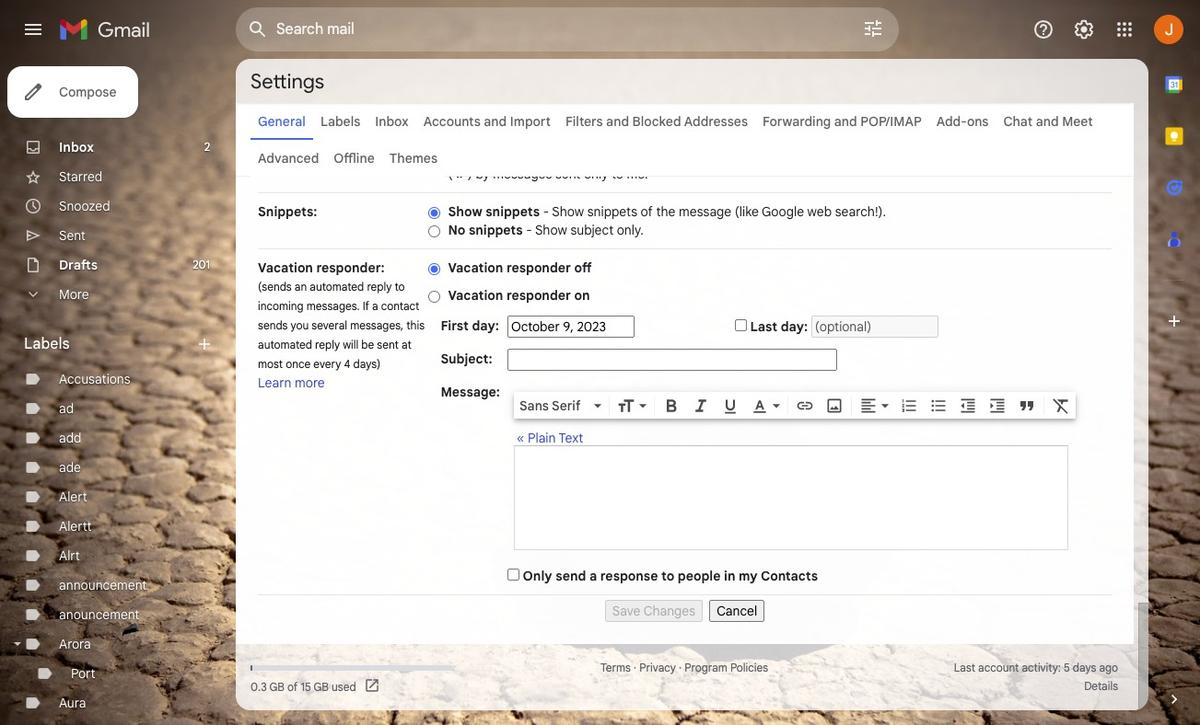 Task type: describe. For each thing, give the bounding box(es) containing it.
search mail image
[[241, 13, 275, 46]]

Vacation responder off radio
[[429, 262, 441, 276]]

forwarding
[[763, 113, 831, 130]]

No snippets radio
[[429, 225, 441, 238]]

search!).
[[835, 204, 886, 220]]

2 gb from the left
[[314, 680, 329, 694]]

subject
[[571, 222, 614, 239]]

show up no
[[448, 204, 482, 220]]

compose button
[[7, 66, 139, 118]]

a left double
[[1016, 147, 1023, 164]]

days)
[[353, 357, 381, 371]]

» ) by messages sent only to me.
[[456, 166, 648, 182]]

send
[[556, 568, 586, 585]]

privacy
[[640, 661, 676, 675]]

policies
[[730, 661, 768, 675]]

responder for off
[[507, 260, 571, 276]]

the
[[656, 204, 676, 220]]

subject:
[[441, 351, 492, 368]]

response
[[601, 568, 658, 585]]

footer containing terms
[[236, 660, 1134, 696]]

anouncement link
[[59, 607, 139, 624]]

0 horizontal spatial reply
[[315, 338, 340, 352]]

Vacation responder text field
[[515, 456, 1068, 541]]

add-ons link
[[937, 113, 989, 130]]

First day: text field
[[508, 316, 635, 338]]

1 gb from the left
[[269, 680, 285, 694]]

arora
[[59, 637, 91, 653]]

Subject text field
[[508, 349, 837, 371]]

advanced
[[258, 150, 319, 167]]

cancel
[[717, 603, 757, 620]]

be
[[361, 338, 374, 352]]

google
[[762, 204, 804, 220]]

starred link
[[59, 169, 102, 185]]

cancel button
[[710, 601, 765, 623]]

you
[[291, 319, 309, 333]]

sans
[[520, 398, 549, 414]]

1 vertical spatial messages
[[493, 166, 552, 182]]

show for no snippets
[[535, 222, 567, 239]]

vacation for vacation responder on
[[448, 287, 503, 304]]

1 vertical spatial inbox link
[[59, 139, 94, 156]]

inbox inside the labels navigation
[[59, 139, 94, 156]]

1 vertical spatial automated
[[258, 338, 312, 352]]

ade
[[59, 460, 81, 476]]

Show snippets radio
[[429, 206, 441, 220]]

ad
[[59, 401, 74, 417]]

a inside vacation responder: (sends an automated reply to incoming messages. if a contact sends you several messages, this automated reply will be sent at most once every 4 days) learn more
[[372, 299, 378, 313]]

this
[[406, 319, 425, 333]]

ad link
[[59, 401, 74, 417]]

an
[[295, 280, 307, 294]]

last for last account activity: 5 days ago details
[[954, 661, 976, 675]]

settings
[[251, 69, 324, 94]]

labels heading
[[24, 335, 195, 354]]

sent
[[59, 228, 86, 244]]

show for show snippets
[[552, 204, 584, 220]]

bold ‪(⌘b)‬ image
[[662, 397, 681, 415]]

responder:
[[316, 260, 385, 276]]

aura
[[59, 696, 86, 712]]

vacation for vacation responder off
[[448, 260, 503, 276]]

messages.
[[306, 299, 360, 313]]

arora link
[[59, 637, 91, 653]]

first day:
[[441, 318, 499, 334]]

follow link to manage storage image
[[364, 678, 382, 696]]

activity:
[[1022, 661, 1061, 675]]

snippets:
[[258, 204, 317, 220]]

labels for labels heading
[[24, 335, 70, 354]]

arrow
[[1070, 147, 1104, 164]]

add-ons
[[937, 113, 989, 130]]

day: for last day:
[[781, 319, 808, 335]]

only.
[[617, 222, 644, 239]]

offline link
[[334, 150, 375, 167]]

by inside ) by messages sent to my address (not a mailing list), and a double arrow (
[[686, 147, 700, 164]]

sans serif
[[520, 398, 581, 414]]

sans serif option
[[516, 397, 591, 415]]

at
[[402, 338, 412, 352]]

0 vertical spatial inbox link
[[375, 113, 409, 130]]

1 · from the left
[[634, 661, 637, 675]]

2 · from the left
[[679, 661, 682, 675]]

save changes
[[612, 603, 696, 620]]

changes
[[644, 603, 696, 620]]

remove formatting ‪(⌘\)‬ image
[[1052, 397, 1070, 415]]

show snippets - show snippets of the message (like google web search!).
[[448, 204, 886, 220]]

0.3 gb of 15 gb used
[[251, 680, 356, 694]]

to left me.
[[612, 166, 624, 182]]

offline
[[334, 150, 375, 167]]

gmail image
[[59, 11, 159, 48]]

only
[[523, 568, 552, 585]]

(like
[[735, 204, 759, 220]]

anouncement
[[59, 607, 139, 624]]

days
[[1073, 661, 1097, 675]]

snoozed link
[[59, 198, 110, 215]]

a right send
[[590, 568, 597, 585]]

my inside ) by messages sent to my address (not a mailing list), and a double arrow (
[[809, 147, 827, 164]]

1 vertical spatial )
[[468, 166, 472, 182]]

snippets for show subject only.
[[469, 222, 523, 239]]

web
[[808, 204, 832, 220]]

0.3
[[251, 680, 267, 694]]

filters and blocked addresses link
[[566, 113, 748, 130]]

underline ‪(⌘u)‬ image
[[721, 398, 740, 416]]

no
[[448, 222, 466, 239]]

ons
[[967, 113, 989, 130]]

add-
[[937, 113, 967, 130]]

double
[[1026, 147, 1067, 164]]

1 vertical spatial by
[[476, 166, 490, 182]]

0 vertical spatial inbox
[[375, 113, 409, 130]]

advanced search options image
[[855, 10, 892, 47]]

1 vertical spatial my
[[739, 568, 758, 585]]

alert link
[[59, 489, 87, 506]]

no snippets - show subject only.
[[448, 222, 644, 239]]

add link
[[59, 430, 81, 447]]

4
[[344, 357, 350, 371]]

quote ‪(⌘⇧9)‬ image
[[1018, 397, 1036, 415]]

announcement
[[59, 578, 147, 594]]

pop/imap
[[861, 113, 922, 130]]

1 vertical spatial of
[[287, 680, 298, 694]]

indent less ‪(⌘[)‬ image
[[959, 397, 977, 415]]

filters and blocked addresses
[[566, 113, 748, 130]]

addresses
[[684, 113, 748, 130]]

blocked
[[633, 113, 681, 130]]



Task type: vqa. For each thing, say whether or not it's contained in the screenshot.
10/31. on the right top of page
no



Task type: locate. For each thing, give the bounding box(es) containing it.
port
[[71, 666, 95, 683]]

a right (not
[[907, 147, 914, 164]]

accounts and import
[[423, 113, 551, 130]]

1 responder from the top
[[507, 260, 571, 276]]

) down blocked
[[678, 147, 683, 164]]

· right privacy
[[679, 661, 682, 675]]

to up contact
[[395, 280, 405, 294]]

details link
[[1084, 680, 1118, 694]]

vacation responder: (sends an automated reply to incoming messages. if a contact sends you several messages, this automated reply will be sent at most once every 4 days) learn more
[[258, 260, 425, 392]]

by down addresses
[[686, 147, 700, 164]]

most
[[258, 357, 283, 371]]

Only send a response to people in my Contacts checkbox
[[508, 569, 520, 581]]

1 horizontal spatial inbox link
[[375, 113, 409, 130]]

to down forwarding
[[794, 147, 806, 164]]

last day:
[[750, 319, 808, 335]]

learn
[[258, 375, 292, 392]]

-
[[543, 204, 549, 220], [526, 222, 532, 239]]

advanced link
[[258, 150, 319, 167]]

1 horizontal spatial messages
[[703, 147, 762, 164]]

off
[[574, 260, 592, 276]]

0 horizontal spatial sent
[[377, 338, 399, 352]]

0 horizontal spatial by
[[476, 166, 490, 182]]

chat
[[1004, 113, 1033, 130]]

messages inside ) by messages sent to my address (not a mailing list), and a double arrow (
[[703, 147, 762, 164]]

) inside ) by messages sent to my address (not a mailing list), and a double arrow (
[[678, 147, 683, 164]]

serif
[[552, 398, 581, 414]]

labels navigation
[[0, 59, 236, 726]]

aura link
[[59, 696, 86, 712]]

only send a response to people in my contacts
[[523, 568, 818, 585]]

footer
[[236, 660, 1134, 696]]

list),
[[963, 147, 987, 164]]

alertt link
[[59, 519, 92, 535]]

alertt
[[59, 519, 92, 535]]

1 vertical spatial -
[[526, 222, 532, 239]]

inbox link up starred link
[[59, 139, 94, 156]]

1 horizontal spatial day:
[[781, 319, 808, 335]]

snippets for show snippets of the message (like google web search!).
[[486, 204, 540, 220]]

and left import
[[484, 113, 507, 130]]

0 vertical spatial reply
[[367, 280, 392, 294]]

settings image
[[1073, 18, 1095, 41]]

0 horizontal spatial gb
[[269, 680, 285, 694]]

Vacation responder on radio
[[429, 290, 441, 304]]

formatting options toolbar
[[514, 392, 1076, 419]]

0 vertical spatial )
[[678, 147, 683, 164]]

accounts
[[423, 113, 481, 130]]

vacation for vacation responder: (sends an automated reply to incoming messages. if a contact sends you several messages, this automated reply will be sent at most once every 4 days) learn more
[[258, 260, 313, 276]]

snippets up only.
[[588, 204, 637, 220]]

messages
[[703, 147, 762, 164], [493, 166, 552, 182]]

· right terms
[[634, 661, 637, 675]]

main menu image
[[22, 18, 44, 41]]

a right if
[[372, 299, 378, 313]]

Last day: checkbox
[[735, 320, 747, 332]]

0 vertical spatial last
[[750, 319, 778, 335]]

announcement link
[[59, 578, 147, 594]]

sends
[[258, 319, 288, 333]]

reply up if
[[367, 280, 392, 294]]

themes
[[389, 150, 438, 167]]

messages down import
[[493, 166, 552, 182]]

vacation up (sends at left
[[258, 260, 313, 276]]

last for last day:
[[750, 319, 778, 335]]

and right the filters
[[606, 113, 629, 130]]

) right »
[[468, 166, 472, 182]]

Search mail text field
[[276, 20, 811, 39]]

day:
[[472, 318, 499, 334], [781, 319, 808, 335]]

messages,
[[350, 319, 404, 333]]

1 horizontal spatial sent
[[555, 166, 581, 182]]

1 horizontal spatial -
[[543, 204, 549, 220]]

inbox up themes link
[[375, 113, 409, 130]]

1 horizontal spatial gb
[[314, 680, 329, 694]]

mailing
[[918, 147, 959, 164]]

0 vertical spatial messages
[[703, 147, 762, 164]]

1 horizontal spatial ·
[[679, 661, 682, 675]]

meet
[[1062, 113, 1093, 130]]

None search field
[[236, 7, 899, 52]]

my
[[809, 147, 827, 164], [739, 568, 758, 585]]

gb right the 15
[[314, 680, 329, 694]]

last inside last account activity: 5 days ago details
[[954, 661, 976, 675]]

automated up messages.
[[310, 280, 364, 294]]

sent inside vacation responder: (sends an automated reply to incoming messages. if a contact sends you several messages, this automated reply will be sent at most once every 4 days) learn more
[[377, 338, 399, 352]]

1 horizontal spatial my
[[809, 147, 827, 164]]

5
[[1064, 661, 1070, 675]]

last left account
[[954, 661, 976, 675]]

0 horizontal spatial messages
[[493, 166, 552, 182]]

1 horizontal spatial of
[[641, 204, 653, 220]]

2
[[204, 140, 210, 154]]

once
[[286, 357, 311, 371]]

sent link
[[59, 228, 86, 244]]

by right »
[[476, 166, 490, 182]]

(sends
[[258, 280, 292, 294]]

to inside ) by messages sent to my address (not a mailing list), and a double arrow (
[[794, 147, 806, 164]]

and for filters
[[606, 113, 629, 130]]

me.
[[627, 166, 648, 182]]

0 horizontal spatial my
[[739, 568, 758, 585]]

messages down addresses
[[703, 147, 762, 164]]

(
[[448, 166, 453, 182]]

forwarding and pop/imap
[[763, 113, 922, 130]]

)
[[678, 147, 683, 164], [468, 166, 472, 182]]

snippets right no
[[469, 222, 523, 239]]

0 horizontal spatial ·
[[634, 661, 637, 675]]

responder down vacation responder off
[[507, 287, 571, 304]]

sent left only
[[555, 166, 581, 182]]

of left the
[[641, 204, 653, 220]]

201
[[193, 258, 210, 272]]

general
[[258, 113, 306, 130]]

a
[[907, 147, 914, 164], [1016, 147, 1023, 164], [372, 299, 378, 313], [590, 568, 597, 585]]

labels for the labels link at the left of page
[[320, 113, 360, 130]]

on
[[574, 287, 590, 304]]

terms
[[601, 661, 631, 675]]

port link
[[71, 666, 95, 683]]

0 vertical spatial responder
[[507, 260, 571, 276]]

indent more ‪(⌘])‬ image
[[988, 397, 1007, 415]]

0 vertical spatial of
[[641, 204, 653, 220]]

0 vertical spatial -
[[543, 204, 549, 220]]

forwarding and pop/imap link
[[763, 113, 922, 130]]

responder
[[507, 260, 571, 276], [507, 287, 571, 304]]

and inside ) by messages sent to my address (not a mailing list), and a double arrow (
[[991, 147, 1013, 164]]

2 vertical spatial sent
[[377, 338, 399, 352]]

sent inside ) by messages sent to my address (not a mailing list), and a double arrow (
[[766, 147, 791, 164]]

1 vertical spatial sent
[[555, 166, 581, 182]]

and for forwarding
[[834, 113, 857, 130]]

1 horizontal spatial last
[[954, 661, 976, 675]]

to inside vacation responder: (sends an automated reply to incoming messages. if a contact sends you several messages, this automated reply will be sent at most once every 4 days) learn more
[[395, 280, 405, 294]]

vacation inside vacation responder: (sends an automated reply to incoming messages. if a contact sends you several messages, this automated reply will be sent at most once every 4 days) learn more
[[258, 260, 313, 276]]

and for accounts
[[484, 113, 507, 130]]

to left people on the right of page
[[662, 568, 675, 585]]

several
[[312, 319, 347, 333]]

0 vertical spatial my
[[809, 147, 827, 164]]

and for chat
[[1036, 113, 1059, 130]]

labels inside navigation
[[24, 335, 70, 354]]

import
[[510, 113, 551, 130]]

0 horizontal spatial inbox link
[[59, 139, 94, 156]]

0 horizontal spatial last
[[750, 319, 778, 335]]

vacation up first day:
[[448, 287, 503, 304]]

vacation responder off
[[448, 260, 592, 276]]

bulleted list ‪(⌘⇧8)‬ image
[[930, 397, 948, 415]]

2 responder from the top
[[507, 287, 571, 304]]

responder for on
[[507, 287, 571, 304]]

0 horizontal spatial -
[[526, 222, 532, 239]]

labels down the more
[[24, 335, 70, 354]]

1 vertical spatial responder
[[507, 287, 571, 304]]

drafts
[[59, 257, 98, 274]]

italic ‪(⌘i)‬ image
[[692, 397, 710, 415]]

0 vertical spatial by
[[686, 147, 700, 164]]

if
[[363, 299, 369, 313]]

details
[[1084, 680, 1118, 694]]

gb right 0.3
[[269, 680, 285, 694]]

terms link
[[601, 661, 631, 675]]

every
[[313, 357, 341, 371]]

1 horizontal spatial labels
[[320, 113, 360, 130]]

people
[[678, 568, 721, 585]]

last right 'last day:' option
[[750, 319, 778, 335]]

accounts and import link
[[423, 113, 551, 130]]

chat and meet
[[1004, 113, 1093, 130]]

tab list
[[1149, 59, 1200, 660]]

ago
[[1099, 661, 1118, 675]]

- for show snippets of the message (like google web search!).
[[543, 204, 549, 220]]

link ‪(⌘k)‬ image
[[796, 397, 814, 415]]

automated down sends
[[258, 338, 312, 352]]

) by messages sent to my address (not a mailing list), and a double arrow (
[[448, 147, 1104, 182]]

labels
[[320, 113, 360, 130], [24, 335, 70, 354]]

day: right 'last day:' option
[[781, 319, 808, 335]]

learn more link
[[258, 375, 325, 392]]

1 horizontal spatial reply
[[367, 280, 392, 294]]

1 vertical spatial inbox
[[59, 139, 94, 156]]

show up no snippets - show subject only.
[[552, 204, 584, 220]]

only
[[584, 166, 608, 182]]

sent left the at
[[377, 338, 399, 352]]

my left address
[[809, 147, 827, 164]]

0 horizontal spatial labels
[[24, 335, 70, 354]]

alrt link
[[59, 548, 80, 565]]

of left the 15
[[287, 680, 298, 694]]

of
[[641, 204, 653, 220], [287, 680, 298, 694]]

1 horizontal spatial inbox
[[375, 113, 409, 130]]

0 horizontal spatial )
[[468, 166, 472, 182]]

1 horizontal spatial by
[[686, 147, 700, 164]]

snippets up no snippets - show subject only.
[[486, 204, 540, 220]]

numbered list ‪(⌘⇧7)‬ image
[[900, 397, 918, 415]]

day: right 'first'
[[472, 318, 499, 334]]

1 vertical spatial last
[[954, 661, 976, 675]]

inbox up starred link
[[59, 139, 94, 156]]

0 vertical spatial labels
[[320, 113, 360, 130]]

- up vacation responder off
[[526, 222, 532, 239]]

navigation containing save changes
[[258, 596, 1112, 623]]

address
[[830, 147, 877, 164]]

support image
[[1033, 18, 1055, 41]]

and right chat
[[1036, 113, 1059, 130]]

sent
[[766, 147, 791, 164], [555, 166, 581, 182], [377, 338, 399, 352]]

inbox link up themes link
[[375, 113, 409, 130]]

vacation right vacation responder off radio
[[448, 260, 503, 276]]

labels up offline link
[[320, 113, 360, 130]]

terms · privacy · program policies
[[601, 661, 768, 675]]

contacts
[[761, 568, 818, 585]]

responder up 'vacation responder on'
[[507, 260, 571, 276]]

navigation
[[258, 596, 1112, 623]]

program
[[685, 661, 728, 675]]

insert image image
[[825, 397, 844, 415]]

day: for first day:
[[472, 318, 499, 334]]

my right in in the right bottom of the page
[[739, 568, 758, 585]]

ade link
[[59, 460, 81, 476]]

chat and meet link
[[1004, 113, 1093, 130]]

show left subject
[[535, 222, 567, 239]]

0 horizontal spatial of
[[287, 680, 298, 694]]

Last day: text field
[[811, 316, 939, 338]]

more
[[59, 286, 89, 303]]

0 vertical spatial sent
[[766, 147, 791, 164]]

snippets
[[486, 204, 540, 220], [588, 204, 637, 220], [469, 222, 523, 239]]

and up address
[[834, 113, 857, 130]]

and
[[484, 113, 507, 130], [606, 113, 629, 130], [834, 113, 857, 130], [1036, 113, 1059, 130], [991, 147, 1013, 164]]

1 vertical spatial labels
[[24, 335, 70, 354]]

and right list),
[[991, 147, 1013, 164]]

alrt
[[59, 548, 80, 565]]

accusations link
[[59, 371, 130, 388]]

2 horizontal spatial sent
[[766, 147, 791, 164]]

1 horizontal spatial )
[[678, 147, 683, 164]]

account
[[978, 661, 1019, 675]]

0 horizontal spatial inbox
[[59, 139, 94, 156]]

- for show subject only.
[[526, 222, 532, 239]]

reply up every
[[315, 338, 340, 352]]

first
[[441, 318, 469, 334]]

sent down forwarding
[[766, 147, 791, 164]]

0 vertical spatial automated
[[310, 280, 364, 294]]

- up no snippets - show subject only.
[[543, 204, 549, 220]]

1 vertical spatial reply
[[315, 338, 340, 352]]

alert
[[59, 489, 87, 506]]

0 horizontal spatial day:
[[472, 318, 499, 334]]



